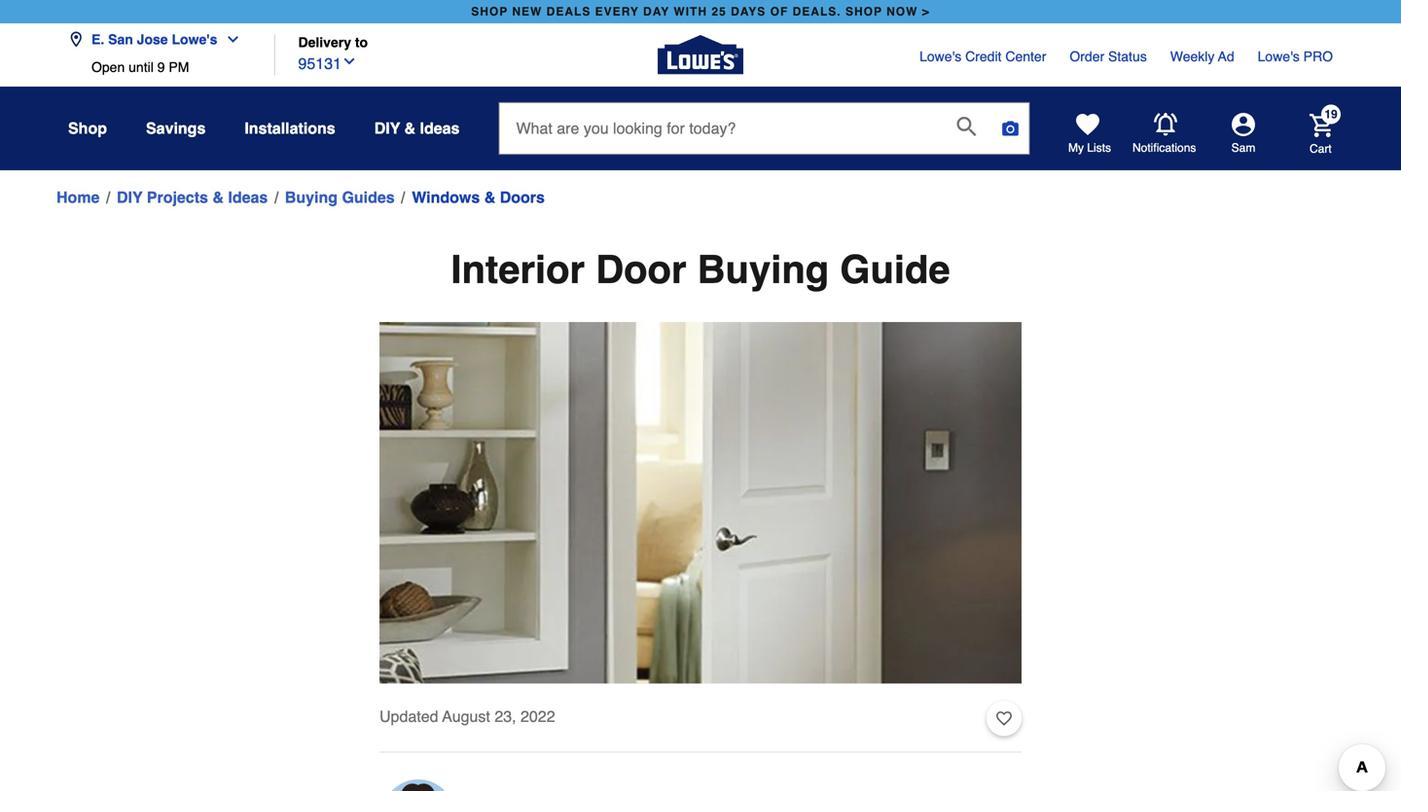 Task type: vqa. For each thing, say whether or not it's contained in the screenshot.
Order Status
yes



Task type: describe. For each thing, give the bounding box(es) containing it.
delivery
[[298, 35, 351, 50]]

& for windows
[[485, 188, 496, 206]]

search image
[[957, 117, 977, 136]]

2 shop from the left
[[846, 5, 883, 18]]

chevron down image inside e. san jose lowe's button
[[217, 32, 241, 47]]

san
[[108, 32, 133, 47]]

buying guides
[[285, 188, 395, 206]]

every
[[595, 5, 639, 18]]

shop
[[68, 119, 107, 137]]

until
[[129, 59, 154, 75]]

deals.
[[793, 5, 842, 18]]

weekly
[[1171, 49, 1215, 64]]

august
[[442, 708, 491, 726]]

25
[[712, 5, 727, 18]]

with
[[674, 5, 708, 18]]

23,
[[495, 708, 517, 726]]

a living room with an open white interior door. image
[[380, 322, 1022, 684]]

my lists link
[[1069, 113, 1112, 156]]

windows & doors link
[[412, 186, 545, 209]]

lowe's credit center link
[[920, 47, 1047, 66]]

guides
[[342, 188, 395, 206]]

1 shop from the left
[[471, 5, 508, 18]]

1 horizontal spatial buying
[[698, 247, 830, 292]]

updated
[[380, 708, 439, 726]]

e. san jose lowe's
[[92, 32, 217, 47]]

diy projects & ideas link
[[117, 186, 268, 209]]

deals
[[547, 5, 591, 18]]

shop new deals every day with 25 days of deals. shop now >
[[471, 5, 930, 18]]

order status
[[1070, 49, 1148, 64]]

2022
[[521, 708, 555, 726]]

jose
[[137, 32, 168, 47]]

my lists
[[1069, 141, 1112, 155]]

of
[[771, 5, 789, 18]]

lowe's home improvement notification center image
[[1155, 113, 1178, 136]]

open until 9 pm
[[92, 59, 189, 75]]

diy projects & ideas
[[117, 188, 268, 206]]

savings
[[146, 119, 206, 137]]

location image
[[68, 32, 84, 47]]

ideas inside button
[[420, 119, 460, 137]]

interior
[[451, 247, 585, 292]]

0 horizontal spatial &
[[213, 188, 224, 206]]

installations
[[245, 119, 336, 137]]

now
[[887, 5, 918, 18]]

order status link
[[1070, 47, 1148, 66]]

lowe's home improvement logo image
[[658, 12, 744, 98]]

pm
[[169, 59, 189, 75]]

lowe's for lowe's credit center
[[920, 49, 962, 64]]

95131
[[298, 55, 342, 73]]

delivery to
[[298, 35, 368, 50]]

savings button
[[146, 111, 206, 146]]

0 horizontal spatial buying
[[285, 188, 338, 206]]

diy & ideas button
[[375, 111, 460, 146]]

chevron down image inside the 95131 button
[[342, 54, 357, 69]]

notifications
[[1133, 141, 1197, 155]]

lowe's inside button
[[172, 32, 217, 47]]

lowe's pro link
[[1258, 47, 1334, 66]]

shop button
[[68, 111, 107, 146]]

home link
[[56, 186, 100, 209]]

sam
[[1232, 141, 1256, 155]]

lowe's for lowe's pro
[[1258, 49, 1300, 64]]

lowe's pro
[[1258, 49, 1334, 64]]

guide
[[840, 247, 951, 292]]

open
[[92, 59, 125, 75]]



Task type: locate. For each thing, give the bounding box(es) containing it.
1 horizontal spatial lowe's
[[920, 49, 962, 64]]

9
[[157, 59, 165, 75]]

0 horizontal spatial diy
[[117, 188, 143, 206]]

ideas up windows
[[420, 119, 460, 137]]

weekly ad
[[1171, 49, 1235, 64]]

buying
[[285, 188, 338, 206], [698, 247, 830, 292]]

heart outline image
[[997, 708, 1012, 730]]

diy up guides
[[375, 119, 400, 137]]

1 vertical spatial ideas
[[228, 188, 268, 206]]

pro
[[1304, 49, 1334, 64]]

lowe's credit center
[[920, 49, 1047, 64]]

center
[[1006, 49, 1047, 64]]

1 horizontal spatial chevron down image
[[342, 54, 357, 69]]

1 horizontal spatial &
[[405, 119, 416, 137]]

& right projects
[[213, 188, 224, 206]]

projects
[[147, 188, 208, 206]]

1 horizontal spatial ideas
[[420, 119, 460, 137]]

buying guides link
[[285, 186, 395, 209]]

ideas
[[420, 119, 460, 137], [228, 188, 268, 206]]

shop left new
[[471, 5, 508, 18]]

Search Query text field
[[500, 103, 942, 154]]

ideas right projects
[[228, 188, 268, 206]]

& up windows
[[405, 119, 416, 137]]

0 horizontal spatial shop
[[471, 5, 508, 18]]

1 horizontal spatial diy
[[375, 119, 400, 137]]

chevron down image down the to
[[342, 54, 357, 69]]

1 vertical spatial chevron down image
[[342, 54, 357, 69]]

lowe's left "pro"
[[1258, 49, 1300, 64]]

home
[[56, 188, 100, 206]]

credit
[[966, 49, 1002, 64]]

lowe's
[[172, 32, 217, 47], [920, 49, 962, 64], [1258, 49, 1300, 64]]

diy for diy & ideas
[[375, 119, 400, 137]]

diy
[[375, 119, 400, 137], [117, 188, 143, 206]]

1 vertical spatial diy
[[117, 188, 143, 206]]

days
[[731, 5, 766, 18]]

diy left projects
[[117, 188, 143, 206]]

2 horizontal spatial &
[[485, 188, 496, 206]]

windows & doors
[[412, 188, 545, 206]]

0 horizontal spatial lowe's
[[172, 32, 217, 47]]

diy for diy projects & ideas
[[117, 188, 143, 206]]

0 vertical spatial chevron down image
[[217, 32, 241, 47]]

diy & ideas
[[375, 119, 460, 137]]

status
[[1109, 49, 1148, 64]]

sam button
[[1197, 113, 1291, 156]]

ad
[[1219, 49, 1235, 64]]

95131 button
[[298, 50, 357, 75]]

chevron down image
[[217, 32, 241, 47], [342, 54, 357, 69]]

None search field
[[499, 102, 1030, 173]]

& left doors
[[485, 188, 496, 206]]

camera image
[[1001, 119, 1021, 138]]

cart
[[1310, 142, 1332, 156]]

0 vertical spatial buying
[[285, 188, 338, 206]]

diy inside diy & ideas button
[[375, 119, 400, 137]]

shop new deals every day with 25 days of deals. shop now > link
[[468, 0, 934, 23]]

shop
[[471, 5, 508, 18], [846, 5, 883, 18]]

0 vertical spatial ideas
[[420, 119, 460, 137]]

19
[[1325, 108, 1338, 121]]

windows
[[412, 188, 480, 206]]

weekly ad link
[[1171, 47, 1235, 66]]

lowe's home improvement lists image
[[1077, 113, 1100, 136]]

day
[[644, 5, 670, 18]]

interior door buying guide
[[451, 247, 951, 292]]

1 horizontal spatial shop
[[846, 5, 883, 18]]

lowe's inside "link"
[[920, 49, 962, 64]]

0 vertical spatial diy
[[375, 119, 400, 137]]

0 horizontal spatial chevron down image
[[217, 32, 241, 47]]

& for diy
[[405, 119, 416, 137]]

lists
[[1088, 141, 1112, 155]]

updated august 23, 2022
[[380, 708, 555, 726]]

shop left now
[[846, 5, 883, 18]]

>
[[923, 5, 930, 18]]

new
[[512, 5, 543, 18]]

diy inside the diy projects & ideas link
[[117, 188, 143, 206]]

doors
[[500, 188, 545, 206]]

e. san jose lowe's button
[[68, 20, 249, 59]]

to
[[355, 35, 368, 50]]

lowe's home improvement cart image
[[1310, 114, 1334, 137]]

e.
[[92, 32, 104, 47]]

0 horizontal spatial ideas
[[228, 188, 268, 206]]

&
[[405, 119, 416, 137], [213, 188, 224, 206], [485, 188, 496, 206]]

2 horizontal spatial lowe's
[[1258, 49, 1300, 64]]

chevron down image right 'jose'
[[217, 32, 241, 47]]

installations button
[[245, 111, 336, 146]]

& inside button
[[405, 119, 416, 137]]

lowe's up pm
[[172, 32, 217, 47]]

1 vertical spatial buying
[[698, 247, 830, 292]]

door
[[596, 247, 687, 292]]

lowe's left credit
[[920, 49, 962, 64]]

my
[[1069, 141, 1085, 155]]

order
[[1070, 49, 1105, 64]]



